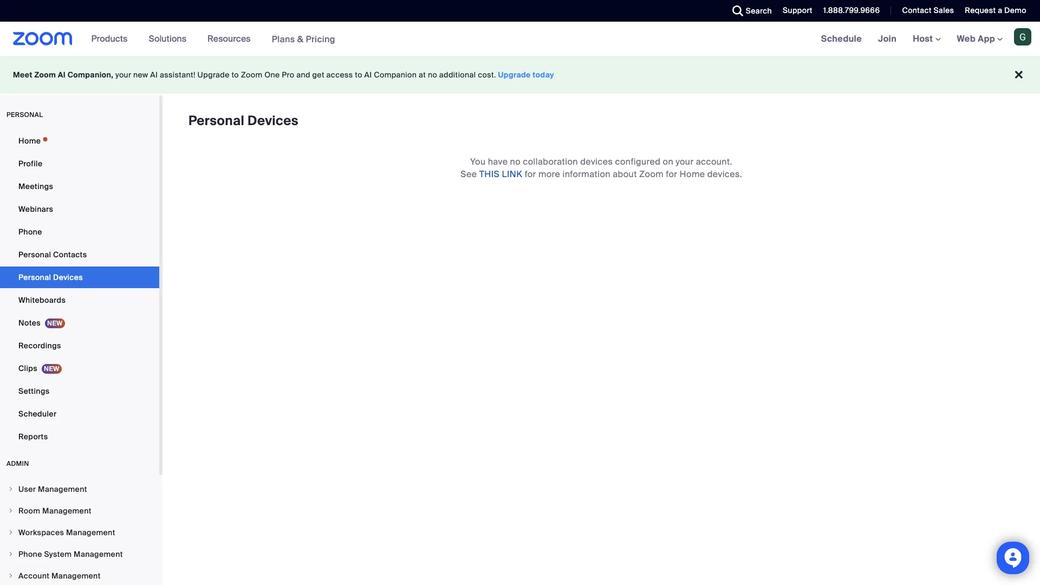 Task type: locate. For each thing, give the bounding box(es) containing it.
your left new
[[115, 70, 131, 80]]

2 for from the left
[[666, 168, 678, 180]]

0 vertical spatial your
[[115, 70, 131, 80]]

request a demo link
[[957, 0, 1041, 22], [966, 5, 1027, 15]]

0 horizontal spatial to
[[232, 70, 239, 80]]

plans & pricing
[[272, 33, 335, 45]]

1 phone from the top
[[18, 227, 42, 237]]

this link link
[[480, 168, 523, 180]]

sales
[[934, 5, 955, 15]]

right image inside account management menu item
[[8, 573, 14, 579]]

zoom right meet
[[34, 70, 56, 80]]

personal devices down one
[[189, 112, 299, 129]]

link
[[502, 168, 523, 180]]

3 right image from the top
[[8, 551, 14, 558]]

management up workspaces management
[[42, 506, 91, 516]]

devices
[[248, 112, 299, 129], [53, 273, 83, 282]]

solutions
[[149, 33, 187, 44]]

2 vertical spatial personal
[[18, 273, 51, 282]]

personal devices down personal contacts
[[18, 273, 83, 282]]

1 for from the left
[[525, 168, 536, 180]]

2 right image from the top
[[8, 573, 14, 579]]

1 vertical spatial devices
[[53, 273, 83, 282]]

user
[[18, 485, 36, 494]]

meetings
[[18, 182, 53, 191]]

home up profile on the left top of page
[[18, 136, 41, 146]]

devices down contacts
[[53, 273, 83, 282]]

app
[[978, 33, 996, 44]]

0 vertical spatial home
[[18, 136, 41, 146]]

right image left system
[[8, 551, 14, 558]]

to right access at the left of the page
[[355, 70, 363, 80]]

workspaces management menu item
[[0, 523, 159, 543]]

companion
[[374, 70, 417, 80]]

ai right new
[[150, 70, 158, 80]]

zoom inside you have no collaboration devices configured on your account. see this link for more information about zoom for home devices.
[[640, 168, 664, 180]]

companion,
[[68, 70, 113, 80]]

personal menu menu
[[0, 130, 159, 449]]

recordings
[[18, 341, 61, 351]]

host button
[[913, 33, 941, 44]]

1 horizontal spatial no
[[510, 156, 521, 167]]

2 horizontal spatial zoom
[[640, 168, 664, 180]]

0 vertical spatial personal devices
[[189, 112, 299, 129]]

ai left the companion
[[365, 70, 372, 80]]

you
[[471, 156, 486, 167]]

right image for room management
[[8, 508, 14, 514]]

0 horizontal spatial for
[[525, 168, 536, 180]]

1 vertical spatial phone
[[18, 550, 42, 559]]

1 ai from the left
[[58, 70, 66, 80]]

right image
[[8, 486, 14, 493], [8, 573, 14, 579]]

devices down one
[[248, 112, 299, 129]]

management for workspaces management
[[66, 528, 115, 538]]

get
[[313, 70, 325, 80]]

right image left account
[[8, 573, 14, 579]]

right image for account management
[[8, 573, 14, 579]]

0 horizontal spatial upgrade
[[198, 70, 230, 80]]

personal
[[7, 111, 43, 119]]

1 vertical spatial right image
[[8, 573, 14, 579]]

ai
[[58, 70, 66, 80], [150, 70, 158, 80], [365, 70, 372, 80]]

right image inside user management menu item
[[8, 486, 14, 493]]

zoom down the configured on the right top of the page
[[640, 168, 664, 180]]

0 vertical spatial devices
[[248, 112, 299, 129]]

support
[[783, 5, 813, 15]]

0 vertical spatial phone
[[18, 227, 42, 237]]

2 right image from the top
[[8, 530, 14, 536]]

2 phone from the top
[[18, 550, 42, 559]]

no inside meet zoom ai companion, footer
[[428, 70, 437, 80]]

1 right image from the top
[[8, 508, 14, 514]]

right image inside workspaces management menu item
[[8, 530, 14, 536]]

to down the resources dropdown button
[[232, 70, 239, 80]]

management for user management
[[38, 485, 87, 494]]

recordings link
[[0, 335, 159, 357]]

1 horizontal spatial ai
[[150, 70, 158, 80]]

plans & pricing link
[[272, 33, 335, 45], [272, 33, 335, 45]]

phone inside personal menu menu
[[18, 227, 42, 237]]

home inside you have no collaboration devices configured on your account. see this link for more information about zoom for home devices.
[[680, 168, 705, 180]]

2 to from the left
[[355, 70, 363, 80]]

right image left user in the left of the page
[[8, 486, 14, 493]]

management down room management menu item
[[66, 528, 115, 538]]

right image for user management
[[8, 486, 14, 493]]

phone inside menu item
[[18, 550, 42, 559]]

no right at
[[428, 70, 437, 80]]

0 horizontal spatial zoom
[[34, 70, 56, 80]]

0 horizontal spatial ai
[[58, 70, 66, 80]]

phone up account
[[18, 550, 42, 559]]

1 horizontal spatial to
[[355, 70, 363, 80]]

1.888.799.9666 button
[[816, 0, 883, 22], [824, 5, 881, 15]]

workspaces management
[[18, 528, 115, 538]]

0 horizontal spatial your
[[115, 70, 131, 80]]

access
[[327, 70, 353, 80]]

banner
[[0, 22, 1041, 57]]

1 horizontal spatial devices
[[248, 112, 299, 129]]

1 vertical spatial your
[[676, 156, 694, 167]]

1 horizontal spatial for
[[666, 168, 678, 180]]

your inside you have no collaboration devices configured on your account. see this link for more information about zoom for home devices.
[[676, 156, 694, 167]]

your
[[115, 70, 131, 80], [676, 156, 694, 167]]

1 horizontal spatial home
[[680, 168, 705, 180]]

management
[[38, 485, 87, 494], [42, 506, 91, 516], [66, 528, 115, 538], [74, 550, 123, 559], [51, 571, 101, 581]]

zoom
[[34, 70, 56, 80], [241, 70, 263, 80], [640, 168, 664, 180]]

pricing
[[306, 33, 335, 45]]

zoom left one
[[241, 70, 263, 80]]

1 horizontal spatial upgrade
[[498, 70, 531, 80]]

phone
[[18, 227, 42, 237], [18, 550, 42, 559]]

webinars
[[18, 204, 53, 214]]

a
[[999, 5, 1003, 15]]

right image inside room management menu item
[[8, 508, 14, 514]]

1 horizontal spatial your
[[676, 156, 694, 167]]

0 vertical spatial right image
[[8, 508, 14, 514]]

request a demo
[[966, 5, 1027, 15]]

settings
[[18, 386, 50, 396]]

no up 'link'
[[510, 156, 521, 167]]

home down account.
[[680, 168, 705, 180]]

upgrade down product information navigation
[[198, 70, 230, 80]]

management up account management menu item
[[74, 550, 123, 559]]

management down phone system management menu item
[[51, 571, 101, 581]]

for down on
[[666, 168, 678, 180]]

1 right image from the top
[[8, 486, 14, 493]]

zoom logo image
[[13, 32, 72, 46]]

1 vertical spatial home
[[680, 168, 705, 180]]

meetings link
[[0, 176, 159, 197]]

contacts
[[53, 250, 87, 260]]

1 vertical spatial right image
[[8, 530, 14, 536]]

for
[[525, 168, 536, 180], [666, 168, 678, 180]]

right image left workspaces
[[8, 530, 14, 536]]

your inside meet zoom ai companion, footer
[[115, 70, 131, 80]]

right image inside phone system management menu item
[[8, 551, 14, 558]]

1 vertical spatial no
[[510, 156, 521, 167]]

upgrade
[[198, 70, 230, 80], [498, 70, 531, 80]]

2 vertical spatial right image
[[8, 551, 14, 558]]

banner containing products
[[0, 22, 1041, 57]]

0 vertical spatial right image
[[8, 486, 14, 493]]

your right on
[[676, 156, 694, 167]]

personal devices
[[189, 112, 299, 129], [18, 273, 83, 282]]

1 upgrade from the left
[[198, 70, 230, 80]]

support link
[[775, 0, 816, 22], [783, 5, 813, 15]]

profile picture image
[[1015, 28, 1032, 46]]

home
[[18, 136, 41, 146], [680, 168, 705, 180]]

ai left "companion,"
[[58, 70, 66, 80]]

no
[[428, 70, 437, 80], [510, 156, 521, 167]]

0 horizontal spatial devices
[[53, 273, 83, 282]]

personal contacts link
[[0, 244, 159, 266]]

phone down webinars
[[18, 227, 42, 237]]

upgrade right cost.
[[498, 70, 531, 80]]

1.888.799.9666
[[824, 5, 881, 15]]

0 vertical spatial no
[[428, 70, 437, 80]]

meet
[[13, 70, 32, 80]]

configured
[[615, 156, 661, 167]]

0 horizontal spatial home
[[18, 136, 41, 146]]

clips link
[[0, 358, 159, 379]]

admin menu menu
[[0, 479, 159, 585]]

home inside personal menu menu
[[18, 136, 41, 146]]

0 horizontal spatial no
[[428, 70, 437, 80]]

products
[[91, 33, 128, 44]]

and
[[297, 70, 311, 80]]

right image for workspaces management
[[8, 530, 14, 536]]

right image
[[8, 508, 14, 514], [8, 530, 14, 536], [8, 551, 14, 558]]

products button
[[91, 22, 132, 56]]

2 horizontal spatial ai
[[365, 70, 372, 80]]

right image for phone system management
[[8, 551, 14, 558]]

1 vertical spatial personal devices
[[18, 273, 83, 282]]

for right 'link'
[[525, 168, 536, 180]]

search
[[746, 6, 772, 16]]

1 vertical spatial personal
[[18, 250, 51, 260]]

right image left "room"
[[8, 508, 14, 514]]

management up room management
[[38, 485, 87, 494]]

0 horizontal spatial personal devices
[[18, 273, 83, 282]]



Task type: vqa. For each thing, say whether or not it's contained in the screenshot.
Room Management's 'Management'
yes



Task type: describe. For each thing, give the bounding box(es) containing it.
personal for personal devices link
[[18, 273, 51, 282]]

search button
[[725, 0, 775, 22]]

no inside you have no collaboration devices configured on your account. see this link for more information about zoom for home devices.
[[510, 156, 521, 167]]

more
[[539, 168, 561, 180]]

management for room management
[[42, 506, 91, 516]]

web app
[[958, 33, 996, 44]]

contact
[[903, 5, 932, 15]]

clips
[[18, 364, 37, 373]]

room
[[18, 506, 40, 516]]

on
[[663, 156, 674, 167]]

1 horizontal spatial personal devices
[[189, 112, 299, 129]]

notes link
[[0, 312, 159, 334]]

solutions button
[[149, 22, 191, 56]]

personal contacts
[[18, 250, 87, 260]]

2 upgrade from the left
[[498, 70, 531, 80]]

user management
[[18, 485, 87, 494]]

phone system management
[[18, 550, 123, 559]]

additional
[[440, 70, 476, 80]]

notes
[[18, 318, 41, 328]]

have
[[488, 156, 508, 167]]

account
[[18, 571, 49, 581]]

admin
[[7, 460, 29, 468]]

webinars link
[[0, 198, 159, 220]]

web
[[958, 33, 976, 44]]

home link
[[0, 130, 159, 152]]

devices.
[[708, 168, 743, 180]]

user management menu item
[[0, 479, 159, 500]]

workspaces
[[18, 528, 64, 538]]

devices
[[581, 156, 613, 167]]

today
[[533, 70, 555, 80]]

meet zoom ai companion, your new ai assistant! upgrade to zoom one pro and get access to ai companion at no additional cost. upgrade today
[[13, 70, 555, 80]]

account management menu item
[[0, 566, 159, 585]]

join link
[[871, 22, 905, 56]]

3 ai from the left
[[365, 70, 372, 80]]

0 vertical spatial personal
[[189, 112, 245, 129]]

schedule link
[[813, 22, 871, 56]]

profile link
[[0, 153, 159, 175]]

request
[[966, 5, 997, 15]]

management for account management
[[51, 571, 101, 581]]

schedule
[[822, 33, 862, 44]]

phone for phone system management
[[18, 550, 42, 559]]

phone system management menu item
[[0, 544, 159, 565]]

account.
[[696, 156, 733, 167]]

collaboration
[[523, 156, 578, 167]]

demo
[[1005, 5, 1027, 15]]

2 ai from the left
[[150, 70, 158, 80]]

resources button
[[208, 22, 256, 56]]

assistant!
[[160, 70, 196, 80]]

personal devices link
[[0, 267, 159, 288]]

&
[[297, 33, 304, 45]]

meetings navigation
[[813, 22, 1041, 57]]

host
[[913, 33, 936, 44]]

1 horizontal spatial zoom
[[241, 70, 263, 80]]

settings link
[[0, 381, 159, 402]]

personal devices inside personal menu menu
[[18, 273, 83, 282]]

phone for phone
[[18, 227, 42, 237]]

contact sales
[[903, 5, 955, 15]]

resources
[[208, 33, 251, 44]]

web app button
[[958, 33, 1003, 44]]

join
[[879, 33, 897, 44]]

room management menu item
[[0, 501, 159, 521]]

at
[[419, 70, 426, 80]]

upgrade today link
[[498, 70, 555, 80]]

profile
[[18, 159, 43, 169]]

whiteboards
[[18, 295, 66, 305]]

room management
[[18, 506, 91, 516]]

see
[[461, 168, 477, 180]]

scheduler
[[18, 409, 57, 419]]

phone link
[[0, 221, 159, 243]]

this
[[480, 168, 500, 180]]

reports
[[18, 432, 48, 442]]

scheduler link
[[0, 403, 159, 425]]

you have no collaboration devices configured on your account. see this link for more information about zoom for home devices.
[[461, 156, 743, 180]]

information
[[563, 168, 611, 180]]

one
[[265, 70, 280, 80]]

system
[[44, 550, 72, 559]]

product information navigation
[[83, 22, 344, 57]]

plans
[[272, 33, 295, 45]]

reports link
[[0, 426, 159, 448]]

cost.
[[478, 70, 496, 80]]

about
[[613, 168, 637, 180]]

new
[[133, 70, 148, 80]]

1 to from the left
[[232, 70, 239, 80]]

devices inside personal menu menu
[[53, 273, 83, 282]]

personal for 'personal contacts' link
[[18, 250, 51, 260]]

meet zoom ai companion, footer
[[0, 56, 1041, 94]]

account management
[[18, 571, 101, 581]]

whiteboards link
[[0, 289, 159, 311]]

pro
[[282, 70, 295, 80]]



